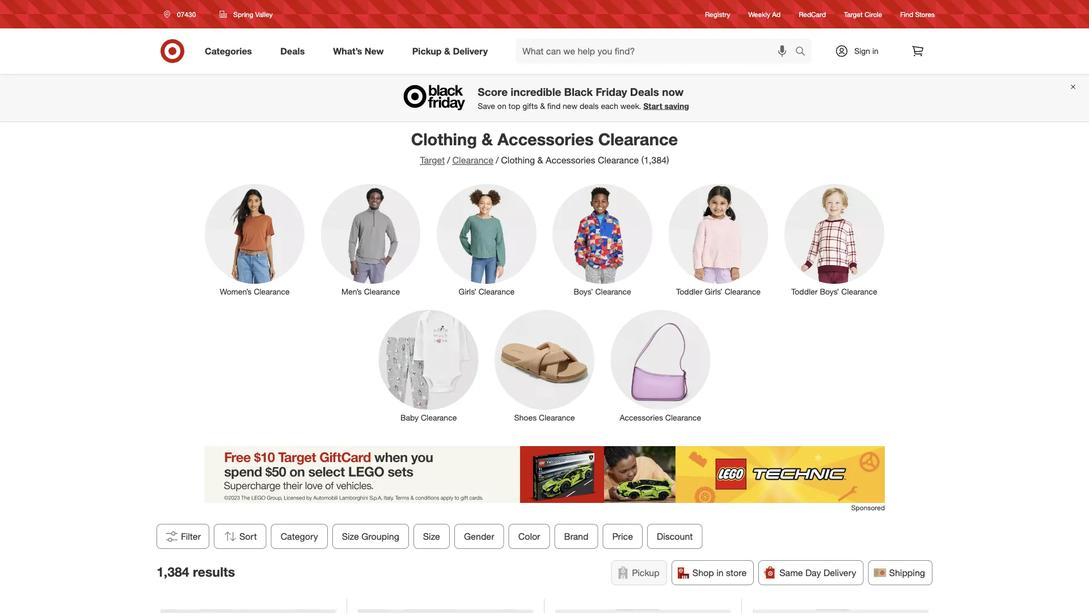 Task type: describe. For each thing, give the bounding box(es) containing it.
find
[[548, 101, 561, 111]]

friday
[[596, 85, 628, 98]]

deals link
[[271, 39, 319, 64]]

accessories clearance link
[[603, 308, 719, 424]]

filter button
[[157, 524, 210, 549]]

boys' clearance link
[[545, 182, 661, 297]]

black
[[565, 85, 593, 98]]

shoes
[[515, 413, 537, 423]]

1,384 results
[[157, 564, 235, 579]]

sort button
[[214, 524, 267, 549]]

saving
[[665, 101, 690, 111]]

men's
[[342, 287, 362, 297]]

start
[[644, 101, 663, 111]]

target circle
[[845, 10, 883, 18]]

category button
[[271, 524, 328, 549]]

discount button
[[648, 524, 703, 549]]

now
[[663, 85, 684, 98]]

baby clearance
[[401, 413, 457, 423]]

women's clearance link
[[197, 182, 313, 297]]

each
[[601, 101, 619, 111]]

day
[[806, 567, 822, 578]]

redcard
[[799, 10, 827, 18]]

sort
[[240, 531, 257, 542]]

what's
[[333, 45, 362, 57]]

in for sign
[[873, 46, 879, 56]]

girls' clearance
[[459, 287, 515, 297]]

shop
[[693, 567, 715, 578]]

registry link
[[706, 9, 731, 19]]

same
[[780, 567, 804, 578]]

discount
[[657, 531, 693, 542]]

new
[[365, 45, 384, 57]]

shoes clearance link
[[487, 308, 603, 424]]

score
[[478, 85, 508, 98]]

advertisement region
[[204, 446, 886, 503]]

toddler for toddler boys' clearance
[[792, 287, 818, 297]]

top
[[509, 101, 521, 111]]

weekly
[[749, 10, 771, 18]]

grouping
[[362, 531, 400, 542]]

toddler boys' clearance
[[792, 287, 878, 297]]

2 / from the left
[[496, 155, 499, 166]]

stores
[[916, 10, 935, 18]]

new
[[563, 101, 578, 111]]

What can we help you find? suggestions appear below search field
[[516, 39, 799, 64]]

registry
[[706, 10, 731, 18]]

what's new link
[[324, 39, 398, 64]]

spring valley button
[[213, 4, 280, 24]]

pickup button
[[612, 560, 667, 585]]

price button
[[603, 524, 643, 549]]

weekly ad link
[[749, 9, 781, 19]]

save
[[478, 101, 496, 111]]

valley
[[255, 10, 273, 18]]

target link
[[420, 155, 445, 166]]

categories
[[205, 45, 252, 57]]

1 vertical spatial accessories
[[546, 155, 596, 166]]

toddler for toddler girls' clearance
[[677, 287, 703, 297]]

07430 button
[[157, 4, 208, 24]]

pickup & delivery link
[[403, 39, 502, 64]]

week.
[[621, 101, 642, 111]]

gender
[[464, 531, 495, 542]]

target circle link
[[845, 9, 883, 19]]

gifts
[[523, 101, 538, 111]]

0 vertical spatial accessories
[[498, 129, 594, 149]]

color
[[519, 531, 541, 542]]

size for size grouping
[[342, 531, 359, 542]]

weekly ad
[[749, 10, 781, 18]]

store
[[727, 567, 747, 578]]

clothing & accessories clearance target / clearance / clothing & accessories clearance (1,384)
[[411, 129, 678, 166]]

clearance link
[[453, 155, 494, 166]]

2 vertical spatial accessories
[[620, 413, 664, 423]]

1 girls' from the left
[[459, 287, 477, 297]]

on
[[498, 101, 507, 111]]

deals inside score incredible black friday deals now save on top gifts & find new deals each week. start saving
[[631, 85, 660, 98]]



Task type: locate. For each thing, give the bounding box(es) containing it.
1 vertical spatial clothing
[[501, 155, 535, 166]]

1 horizontal spatial size
[[423, 531, 441, 542]]

search button
[[791, 39, 818, 66]]

/ right the target link
[[447, 155, 450, 166]]

women's
[[220, 287, 252, 297]]

1 / from the left
[[447, 155, 450, 166]]

1 horizontal spatial delivery
[[824, 567, 857, 578]]

0 horizontal spatial pickup
[[412, 45, 442, 57]]

target left clearance link
[[420, 155, 445, 166]]

0 horizontal spatial /
[[447, 155, 450, 166]]

/ right clearance link
[[496, 155, 499, 166]]

1 horizontal spatial deals
[[631, 85, 660, 98]]

target inside 'clothing & accessories clearance target / clearance / clothing & accessories clearance (1,384)'
[[420, 155, 445, 166]]

1 horizontal spatial toddler
[[792, 287, 818, 297]]

baby
[[401, 413, 419, 423]]

spring valley
[[234, 10, 273, 18]]

color button
[[509, 524, 550, 549]]

girls' clearance link
[[429, 182, 545, 297]]

deals up start
[[631, 85, 660, 98]]

clothing
[[411, 129, 477, 149], [501, 155, 535, 166]]

07430
[[177, 10, 196, 18]]

0 horizontal spatial girls'
[[459, 287, 477, 297]]

girls'
[[459, 287, 477, 297], [705, 287, 723, 297]]

boys'
[[574, 287, 594, 297], [821, 287, 840, 297]]

shop in store button
[[672, 560, 755, 585]]

0 horizontal spatial clothing
[[411, 129, 477, 149]]

baby clearance link
[[371, 308, 487, 424]]

size left gender
[[423, 531, 441, 542]]

0 horizontal spatial in
[[717, 567, 724, 578]]

size grouping button
[[333, 524, 409, 549]]

clothing up the target link
[[411, 129, 477, 149]]

men's clearance
[[342, 287, 400, 297]]

0 vertical spatial deals
[[281, 45, 305, 57]]

delivery
[[453, 45, 488, 57], [824, 567, 857, 578]]

0 vertical spatial clothing
[[411, 129, 477, 149]]

2 girls' from the left
[[705, 287, 723, 297]]

& inside score incredible black friday deals now save on top gifts & find new deals each week. start saving
[[540, 101, 546, 111]]

target
[[845, 10, 863, 18], [420, 155, 445, 166]]

find
[[901, 10, 914, 18]]

accessories clearance
[[620, 413, 702, 423]]

circle
[[865, 10, 883, 18]]

price
[[613, 531, 634, 542]]

1 horizontal spatial pickup
[[633, 567, 660, 578]]

1 vertical spatial deals
[[631, 85, 660, 98]]

2 toddler from the left
[[792, 287, 818, 297]]

brand button
[[555, 524, 599, 549]]

0 vertical spatial pickup
[[412, 45, 442, 57]]

pickup for pickup
[[633, 567, 660, 578]]

pickup right 'new'
[[412, 45, 442, 57]]

sign
[[855, 46, 871, 56]]

1 boys' from the left
[[574, 287, 594, 297]]

what's new
[[333, 45, 384, 57]]

shop in store
[[693, 567, 747, 578]]

incredible
[[511, 85, 562, 98]]

delivery right day
[[824, 567, 857, 578]]

target left circle
[[845, 10, 863, 18]]

1 toddler from the left
[[677, 287, 703, 297]]

shoes clearance
[[515, 413, 575, 423]]

size button
[[414, 524, 450, 549]]

delivery inside button
[[824, 567, 857, 578]]

size grouping
[[342, 531, 400, 542]]

1 vertical spatial pickup
[[633, 567, 660, 578]]

search
[[791, 47, 818, 58]]

sign in
[[855, 46, 879, 56]]

hanes originals premium men's cotton modal stretch comfort flex fit boxer briefs image
[[161, 610, 336, 613], [161, 610, 336, 613]]

same day delivery button
[[759, 560, 864, 585]]

2 boys' from the left
[[821, 287, 840, 297]]

deals
[[580, 101, 599, 111]]

1 horizontal spatial boys'
[[821, 287, 840, 297]]

1 horizontal spatial target
[[845, 10, 863, 18]]

filter
[[181, 531, 201, 542]]

in right sign
[[873, 46, 879, 56]]

0 horizontal spatial size
[[342, 531, 359, 542]]

pickup & delivery
[[412, 45, 488, 57]]

women's clearance
[[220, 287, 290, 297]]

1 horizontal spatial in
[[873, 46, 879, 56]]

0 horizontal spatial boys'
[[574, 287, 594, 297]]

1 horizontal spatial /
[[496, 155, 499, 166]]

in inside button
[[717, 567, 724, 578]]

2 size from the left
[[423, 531, 441, 542]]

toddler girls' clearance
[[677, 287, 761, 297]]

same day delivery
[[780, 567, 857, 578]]

/
[[447, 155, 450, 166], [496, 155, 499, 166]]

gender button
[[455, 524, 505, 549]]

hanes originals premium men's lightweight mesh comfort flex fit trunks image
[[358, 610, 533, 613], [358, 610, 533, 613]]

1 vertical spatial in
[[717, 567, 724, 578]]

clearance
[[599, 129, 678, 149], [453, 155, 494, 166], [598, 155, 639, 166], [254, 287, 290, 297], [364, 287, 400, 297], [479, 287, 515, 297], [596, 287, 632, 297], [725, 287, 761, 297], [842, 287, 878, 297], [421, 413, 457, 423], [539, 413, 575, 423], [666, 413, 702, 423]]

category
[[281, 531, 318, 542]]

1 horizontal spatial girls'
[[705, 287, 723, 297]]

0 vertical spatial target
[[845, 10, 863, 18]]

delivery for same day delivery
[[824, 567, 857, 578]]

0 horizontal spatial target
[[420, 155, 445, 166]]

sign in link
[[826, 39, 897, 64]]

1 size from the left
[[342, 531, 359, 542]]

in for shop
[[717, 567, 724, 578]]

size left grouping
[[342, 531, 359, 542]]

girls' short sleeve 'unicorn' graphic t-shirt - cat & jack™ white image
[[556, 610, 731, 613], [556, 610, 731, 613]]

0 vertical spatial delivery
[[453, 45, 488, 57]]

(1,384)
[[642, 155, 670, 166]]

0 horizontal spatial delivery
[[453, 45, 488, 57]]

toddler
[[677, 287, 703, 297], [792, 287, 818, 297]]

size for size
[[423, 531, 441, 542]]

0 horizontal spatial deals
[[281, 45, 305, 57]]

accessories
[[498, 129, 594, 149], [546, 155, 596, 166], [620, 413, 664, 423]]

1 horizontal spatial clothing
[[501, 155, 535, 166]]

1,384
[[157, 564, 189, 579]]

1 vertical spatial target
[[420, 155, 445, 166]]

pickup down price button
[[633, 567, 660, 578]]

score incredible black friday deals now save on top gifts & find new deals each week. start saving
[[478, 85, 690, 111]]

delivery up score
[[453, 45, 488, 57]]

pickup for pickup & delivery
[[412, 45, 442, 57]]

delivery for pickup & delivery
[[453, 45, 488, 57]]

0 vertical spatial in
[[873, 46, 879, 56]]

1 vertical spatial delivery
[[824, 567, 857, 578]]

ad
[[773, 10, 781, 18]]

in left store
[[717, 567, 724, 578]]

men's clearance link
[[313, 182, 429, 297]]

find stores link
[[901, 9, 935, 19]]

results
[[193, 564, 235, 579]]

deals left what's
[[281, 45, 305, 57]]

shipping button
[[869, 560, 933, 585]]

deals
[[281, 45, 305, 57], [631, 85, 660, 98]]

toddler boys' clearance link
[[777, 182, 893, 297]]

girls' rainbow short sleeve graphic t-shirt - cat & jack™ bright pink image
[[754, 610, 929, 613], [754, 610, 929, 613]]

pickup inside 'button'
[[633, 567, 660, 578]]

brand
[[565, 531, 589, 542]]

toddler girls' clearance link
[[661, 182, 777, 297]]

boys' clearance
[[574, 287, 632, 297]]

sponsored
[[852, 504, 886, 512]]

clothing right clearance link
[[501, 155, 535, 166]]

size
[[342, 531, 359, 542], [423, 531, 441, 542]]

categories link
[[195, 39, 266, 64]]

0 horizontal spatial toddler
[[677, 287, 703, 297]]



Task type: vqa. For each thing, say whether or not it's contained in the screenshot.
Accessories Clearance
yes



